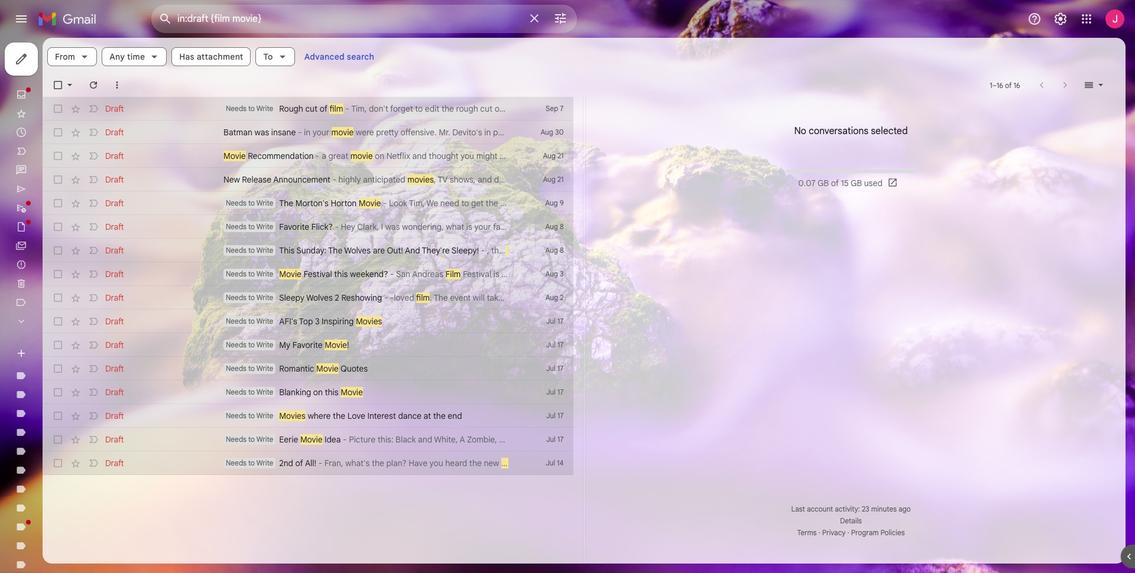 Task type: describe. For each thing, give the bounding box(es) containing it.
jul 17 for -
[[547, 435, 564, 444]]

- left the loved
[[384, 293, 388, 304]]

the up genres.
[[714, 151, 726, 162]]

- left highly on the top left
[[333, 175, 337, 185]]

0 horizontal spatial in
[[304, 127, 311, 138]]

2 row from the top
[[43, 121, 742, 144]]

2.5
[[582, 459, 593, 469]]

no conversations selected
[[795, 125, 908, 137]]

2 gb from the left
[[851, 178, 863, 189]]

draft for movies
[[105, 411, 124, 422]]

jul 17 for !
[[547, 341, 564, 350]]

17 for love
[[558, 412, 564, 421]]

write for eerie
[[257, 435, 273, 444]]

movie left quotes
[[317, 364, 339, 375]]

5 row from the top
[[43, 192, 574, 215]]

needs for 2nd
[[226, 459, 247, 468]]

what
[[446, 222, 465, 233]]

jul 17 for inspiring
[[547, 317, 564, 326]]

needs to write this sunday: the wolves are out! and they're sleepy! - , the movie
[[226, 246, 529, 256]]

1 horizontal spatial film
[[416, 293, 430, 304]]

the right at
[[433, 411, 446, 422]]

get
[[555, 175, 568, 185]]

inspiring
[[322, 317, 354, 327]]

needs to write favorite flick?
[[226, 222, 333, 233]]

draft for the
[[105, 198, 124, 209]]

Search mail text field
[[177, 13, 521, 25]]

1 vertical spatial favorite
[[493, 222, 522, 233]]

draft for rough
[[105, 104, 124, 114]]

privacy
[[823, 529, 846, 538]]

program policies link
[[852, 529, 906, 538]]

draft for movie
[[105, 269, 124, 280]]

13 row from the top
[[43, 381, 574, 405]]

8 for , the
[[560, 246, 564, 255]]

movie right sleepy!
[[506, 246, 529, 256]]

movie right great
[[351, 151, 373, 162]]

write for my
[[257, 341, 273, 350]]

!
[[347, 340, 349, 351]]

movies
[[408, 175, 434, 185]]

of right rough
[[320, 104, 328, 114]]

movie right the new
[[502, 459, 524, 469]]

8 row from the top
[[43, 263, 574, 286]]

advanced search options image
[[549, 7, 573, 30]]

jul 17 for movie
[[547, 388, 564, 397]]

it's
[[546, 151, 557, 162]]

details link
[[841, 517, 863, 526]]

- right idea
[[343, 435, 347, 446]]

. we're nearing the  deadline.
[[533, 104, 640, 114]]

to for favorite
[[248, 222, 255, 231]]

'the
[[584, 151, 600, 162]]

san
[[396, 269, 411, 280]]

loved
[[394, 293, 414, 304]]

my
[[279, 340, 291, 351]]

aug down aug 9
[[546, 222, 558, 231]]

has
[[179, 51, 195, 62]]

- right sleepy!
[[481, 246, 485, 256]]

are
[[373, 246, 385, 256]]

go
[[670, 459, 680, 469]]

follow link to manage storage image
[[888, 177, 900, 189]]

draft for my
[[105, 340, 124, 351]]

new
[[484, 459, 500, 469]]

to button
[[256, 47, 295, 66]]

jul for my favorite
[[547, 341, 556, 350]]

to for afi's
[[248, 317, 255, 326]]

- down anticipated
[[383, 198, 387, 209]]

afi's
[[279, 317, 298, 327]]

to for eerie
[[248, 435, 255, 444]]

to for my
[[248, 341, 255, 350]]

1 vertical spatial movies
[[279, 411, 306, 422]]

recommendation
[[248, 151, 314, 162]]

weekend?
[[350, 269, 388, 280]]

deadline.
[[606, 104, 640, 114]]

write for romantic
[[257, 364, 273, 373]]

at
[[424, 411, 431, 422]]

of left all!
[[296, 459, 303, 469]]

aug down ?
[[546, 246, 558, 255]]

16 row from the top
[[43, 452, 704, 476]]

offensive.
[[401, 127, 437, 138]]

1 row from the top
[[43, 97, 640, 121]]

23
[[862, 505, 870, 514]]

and right shows,
[[478, 175, 492, 185]]

to for blanking
[[248, 388, 255, 397]]

to for sleepy
[[248, 293, 255, 302]]

you right if
[[740, 175, 754, 185]]

to
[[264, 51, 273, 62]]

4 draft from the top
[[105, 175, 124, 185]]

grandmother
[[661, 127, 710, 138]]

film
[[446, 269, 461, 280]]

sep 7
[[546, 104, 564, 113]]

have
[[756, 175, 774, 185]]

17 for -
[[558, 435, 564, 444]]

3 jul 17 from the top
[[547, 364, 564, 373]]

the right nearing
[[591, 104, 604, 114]]

particular.
[[493, 127, 531, 138]]

17 for inspiring
[[558, 317, 564, 326]]

1 vertical spatial your
[[653, 175, 670, 185]]

ago
[[899, 505, 911, 514]]

new release announcement - highly anticipated movies , tv shows, and documentaries. get ready to  binge-watch your favorite genres. if you have any
[[224, 175, 789, 185]]

advanced
[[305, 51, 345, 62]]

gmail image
[[38, 7, 102, 31]]

0 horizontal spatial 3
[[315, 317, 320, 327]]

any time button
[[102, 47, 167, 66]]

2 horizontal spatial was
[[538, 127, 552, 138]]

17 for !
[[558, 341, 564, 350]]

used
[[865, 178, 883, 189]]

festival
[[304, 269, 332, 280]]

sleepy!
[[452, 246, 479, 256]]

jul for eerie
[[547, 435, 556, 444]]

of right the 1
[[1006, 81, 1013, 90]]

write for 2nd
[[257, 459, 273, 468]]

don't
[[369, 104, 389, 114]]

jul for romantic
[[547, 364, 556, 373]]

7 row from the top
[[43, 239, 574, 263]]

let's
[[650, 459, 668, 469]]

needs for afi's
[[226, 317, 247, 326]]

draft for blanking
[[105, 388, 124, 398]]

15 row from the top
[[43, 428, 574, 452]]

you right did on the top right of the page
[[593, 222, 607, 233]]

the right edit
[[442, 104, 454, 114]]

1 horizontal spatial movies
[[356, 317, 382, 327]]

- left a at the left
[[316, 151, 320, 162]]

1 16 of 16
[[991, 81, 1021, 90]]

jul for blanking on this
[[547, 388, 556, 397]]

1 gb from the left
[[818, 178, 830, 189]]

aug down it's
[[543, 175, 556, 184]]

to for this
[[248, 246, 255, 255]]

this for on
[[325, 388, 339, 398]]

the left plan?
[[372, 459, 385, 469]]

jul for 2nd of all!
[[546, 459, 556, 468]]

with my grandmother and she
[[627, 127, 742, 138]]

idea
[[325, 435, 341, 446]]

minutes
[[872, 505, 897, 514]]

shows,
[[450, 175, 476, 185]]

morton's
[[296, 198, 329, 209]]

needs for this
[[226, 246, 247, 255]]

more image
[[111, 79, 123, 91]]

toggle split pane mode image
[[1084, 79, 1096, 91]]

details
[[841, 517, 863, 526]]

if
[[733, 175, 738, 185]]

search
[[347, 51, 375, 62]]

movie down 'this'
[[279, 269, 302, 280]]

it
[[522, 151, 527, 162]]

to for the
[[248, 199, 255, 208]]

selected
[[872, 125, 908, 137]]

- right "reshowing"
[[390, 293, 394, 304]]

support image
[[1028, 12, 1042, 26]]

0 vertical spatial your
[[313, 127, 330, 138]]

1 horizontal spatial 2
[[560, 293, 564, 302]]

from button
[[47, 47, 97, 66]]

jul for afi's top 3 inspiring
[[547, 317, 556, 326]]

all!
[[305, 459, 317, 469]]

aug left called at top
[[543, 151, 556, 160]]

this
[[279, 246, 295, 256]]

aug left 30
[[541, 128, 554, 137]]

release
[[242, 175, 272, 185]]

called
[[559, 151, 582, 162]]

aug up aug 2
[[546, 270, 558, 279]]

settings image
[[1054, 12, 1069, 26]]

1 horizontal spatial favorite
[[672, 175, 701, 185]]

jul 17 for love
[[547, 412, 564, 421]]

21 for ready
[[558, 175, 564, 184]]

- left san
[[390, 269, 394, 280]]

- right all!
[[319, 459, 323, 469]]

and
[[405, 246, 420, 256]]

aug down 'aug 3'
[[546, 293, 559, 302]]

first
[[609, 222, 624, 233]]

2nd
[[279, 459, 293, 469]]

0 vertical spatial 3
[[560, 270, 564, 279]]

1 vertical spatial the
[[329, 246, 343, 256]]

4 row from the top
[[43, 168, 789, 192]]

write for this
[[257, 246, 273, 255]]

aug 9
[[546, 199, 564, 208]]

write for sleepy
[[257, 293, 273, 302]]

17 for movie
[[558, 388, 564, 397]]

draft for afi's
[[105, 317, 124, 327]]

love
[[348, 411, 366, 422]]

and left explores
[[663, 151, 678, 162]]

a
[[322, 151, 327, 162]]

of left 15
[[832, 178, 839, 189]]

you right have
[[430, 459, 443, 469]]

hey
[[341, 222, 356, 233]]

quotes
[[341, 364, 368, 375]]

conversations
[[809, 125, 869, 137]]

tv
[[438, 175, 448, 185]]

netflix
[[387, 151, 411, 162]]

terms link
[[798, 529, 817, 538]]

horton
[[331, 198, 357, 209]]

nearing
[[560, 104, 589, 114]]

pretty
[[376, 127, 399, 138]]

8 for hey clark, i was wondering, what is your favorite
[[560, 222, 564, 231]]

movie down inspiring
[[325, 340, 347, 351]]

activity:
[[835, 505, 861, 514]]

last
[[792, 505, 806, 514]]

30
[[556, 128, 564, 137]]



Task type: locate. For each thing, give the bounding box(es) containing it.
dilemma'
[[627, 151, 661, 162]]

row
[[43, 97, 640, 121], [43, 121, 742, 144], [43, 144, 726, 168], [43, 168, 789, 192], [43, 192, 574, 215], [43, 215, 678, 239], [43, 239, 574, 263], [43, 263, 574, 286], [43, 286, 574, 310], [43, 310, 574, 334], [43, 334, 574, 357], [43, 357, 574, 381], [43, 381, 574, 405], [43, 405, 574, 428], [43, 428, 574, 452], [43, 452, 704, 476]]

0.07
[[799, 178, 816, 189]]

draft for romantic
[[105, 364, 124, 375]]

movie left idea
[[300, 435, 323, 446]]

11 write from the top
[[257, 412, 273, 421]]

to for movies
[[248, 412, 255, 421]]

flick?
[[312, 222, 333, 233]]

gb right 15
[[851, 178, 863, 189]]

aug 8 for hey clark, i was wondering, what is your favorite
[[546, 222, 564, 231]]

movies down "reshowing"
[[356, 317, 382, 327]]

write inside needs to write movies where the love interest dance at the end
[[257, 412, 273, 421]]

1 vertical spatial 21
[[558, 175, 564, 184]]

9 row from the top
[[43, 286, 574, 310]]

row up were
[[43, 97, 640, 121]]

8 right ?
[[560, 222, 564, 231]]

aug 8 for , the
[[546, 246, 564, 255]]

needs to write movie festival this weekend? - san andreas film
[[226, 269, 461, 280]]

to inside the needs to write this sunday: the wolves are out! and they're sleepy! - , the movie
[[248, 246, 255, 255]]

2 · from the left
[[848, 529, 850, 538]]

eerie
[[279, 435, 298, 446]]

needs to write sleepy wolves 2 reshowing - -loved film
[[226, 293, 430, 304]]

write inside needs to write favorite flick?
[[257, 222, 273, 231]]

aug 8
[[546, 222, 564, 231], [546, 246, 564, 255]]

great
[[329, 151, 349, 162]]

1 vertical spatial favorite
[[293, 340, 323, 351]]

3 row from the top
[[43, 144, 726, 168]]

2 horizontal spatial wolves
[[553, 459, 579, 469]]

write inside needs to write afi's top 3 inspiring movies
[[257, 317, 273, 326]]

9 draft from the top
[[105, 293, 124, 304]]

5 jul 17 from the top
[[547, 412, 564, 421]]

0 vertical spatial is
[[467, 222, 473, 233]]

5 needs from the top
[[226, 270, 247, 279]]

refresh image
[[88, 79, 99, 91]]

movies down needs to write blanking on this movie on the bottom left of page
[[279, 411, 306, 422]]

might
[[477, 151, 498, 162]]

1 vertical spatial sleepy
[[526, 459, 551, 469]]

0 vertical spatial favorite
[[279, 222, 310, 233]]

2 needs from the top
[[226, 199, 247, 208]]

2 write from the top
[[257, 199, 273, 208]]

to for rough
[[248, 104, 255, 113]]

dance
[[398, 411, 422, 422]]

2 up inspiring
[[335, 293, 339, 304]]

write for rough
[[257, 104, 273, 113]]

21 for it
[[558, 151, 564, 160]]

it!
[[697, 459, 704, 469]]

blanking
[[279, 388, 311, 398]]

0 horizontal spatial 2
[[335, 293, 339, 304]]

3
[[560, 270, 564, 279], [315, 317, 320, 327]]

draft for favorite
[[105, 222, 124, 233]]

1 horizontal spatial is
[[595, 459, 601, 469]]

12 row from the top
[[43, 357, 574, 381]]

2 17 from the top
[[558, 341, 564, 350]]

0 horizontal spatial film
[[330, 104, 343, 114]]

rough
[[279, 104, 303, 114]]

to inside needs to write favorite flick?
[[248, 222, 255, 231]]

edit
[[425, 104, 440, 114]]

16 draft from the top
[[105, 459, 124, 469]]

1 8 from the top
[[560, 222, 564, 231]]

write for afi's
[[257, 317, 273, 326]]

5 jul from the top
[[547, 412, 556, 421]]

on
[[375, 151, 385, 162], [313, 388, 323, 398]]

3 up aug 2
[[560, 270, 564, 279]]

highly
[[339, 175, 361, 185]]

4 write from the top
[[257, 246, 273, 255]]

theatres?
[[612, 459, 648, 469]]

1 horizontal spatial the
[[329, 246, 343, 256]]

2 16 from the left
[[1014, 81, 1021, 90]]

0 vertical spatial favorite
[[672, 175, 701, 185]]

0 vertical spatial ,
[[434, 175, 436, 185]]

and left the she
[[712, 127, 726, 138]]

0 vertical spatial 21
[[558, 151, 564, 160]]

8 draft from the top
[[105, 269, 124, 280]]

0 vertical spatial on
[[375, 151, 385, 162]]

favorite
[[672, 175, 701, 185], [493, 222, 522, 233]]

1 jul from the top
[[547, 317, 556, 326]]

write inside needs to write blanking on this movie
[[257, 388, 273, 397]]

to inside needs to write sleepy wolves 2 reshowing - -loved film
[[248, 293, 255, 302]]

? where did you  first hear about it?
[[546, 222, 678, 233]]

6 jul from the top
[[547, 435, 556, 444]]

write
[[257, 104, 273, 113], [257, 199, 273, 208], [257, 222, 273, 231], [257, 246, 273, 255], [257, 270, 273, 279], [257, 293, 273, 302], [257, 317, 273, 326], [257, 341, 273, 350], [257, 364, 273, 373], [257, 388, 273, 397], [257, 412, 273, 421], [257, 435, 273, 444], [257, 459, 273, 468]]

needs for rough
[[226, 104, 247, 113]]

- tim, don't forget to edit the rough cut of the
[[343, 104, 519, 114]]

1 vertical spatial 8
[[560, 246, 564, 255]]

film
[[330, 104, 343, 114], [416, 293, 430, 304]]

0 vertical spatial wolves
[[345, 246, 371, 256]]

8 down where
[[560, 246, 564, 255]]

reshowing
[[342, 293, 382, 304]]

to inside needs to write my favorite movie !
[[248, 341, 255, 350]]

to for 2nd
[[248, 459, 255, 468]]

2 vertical spatial your
[[475, 222, 491, 233]]

0 vertical spatial sleepy
[[279, 293, 305, 304]]

in right devito's
[[485, 127, 491, 138]]

needs inside needs to write movies where the love interest dance at the end
[[226, 412, 247, 421]]

2 draft from the top
[[105, 127, 124, 138]]

to for romantic
[[248, 364, 255, 373]]

genres.
[[703, 175, 731, 185]]

jul
[[547, 317, 556, 326], [547, 341, 556, 350], [547, 364, 556, 373], [547, 388, 556, 397], [547, 412, 556, 421], [547, 435, 556, 444], [546, 459, 556, 468]]

0 horizontal spatial movies
[[279, 411, 306, 422]]

2 vertical spatial wolves
[[553, 459, 579, 469]]

needs for romantic
[[226, 364, 247, 373]]

needs inside the needs to write this sunday: the wolves are out! and they're sleepy! - , the movie
[[226, 246, 247, 255]]

i right clark,
[[381, 222, 383, 233]]

movie
[[332, 127, 354, 138], [351, 151, 373, 162], [506, 246, 529, 256], [502, 459, 524, 469]]

aug 21 for ready
[[543, 175, 564, 184]]

1 vertical spatial on
[[313, 388, 323, 398]]

no
[[795, 125, 807, 137]]

write inside needs to write the morton's horton movie -
[[257, 199, 273, 208]]

i left aug 30
[[533, 127, 535, 138]]

has attachment
[[179, 51, 243, 62]]

needs inside the needs to write 2nd of all! - fran, what's the plan? have you heard the new movie sleepy wolves 2.5 is in  theatres? let's go see it!
[[226, 459, 247, 468]]

12 draft from the top
[[105, 364, 124, 375]]

3 17 from the top
[[558, 364, 564, 373]]

5 write from the top
[[257, 270, 273, 279]]

9 needs from the top
[[226, 364, 247, 373]]

0 vertical spatial the
[[279, 198, 294, 209]]

is right what
[[467, 222, 473, 233]]

2 jul from the top
[[547, 341, 556, 350]]

needs for blanking
[[226, 388, 247, 397]]

4 jul 17 from the top
[[547, 388, 564, 397]]

1 vertical spatial is
[[595, 459, 601, 469]]

3 draft from the top
[[105, 151, 124, 162]]

2 down 'aug 3'
[[560, 293, 564, 302]]

None search field
[[151, 5, 577, 33]]

the left . at the top
[[505, 104, 517, 114]]

policies
[[881, 529, 906, 538]]

row down needs to write romantic movie quotes
[[43, 381, 574, 405]]

sep
[[546, 104, 559, 113]]

1 needs from the top
[[226, 104, 247, 113]]

devito's
[[453, 127, 483, 138]]

needs for movie
[[226, 270, 247, 279]]

the left love
[[333, 411, 346, 422]]

1 17 from the top
[[558, 317, 564, 326]]

0 vertical spatial film
[[330, 104, 343, 114]]

to inside needs to write movies where the love interest dance at the end
[[248, 412, 255, 421]]

1 vertical spatial i
[[381, 222, 383, 233]]

write inside the needs to write 2nd of all! - fran, what's the plan? have you heard the new movie sleepy wolves 2.5 is in  theatres? let's go see it!
[[257, 459, 273, 468]]

wondering,
[[402, 222, 444, 233]]

,
[[434, 175, 436, 185], [487, 246, 490, 256]]

is right 2.5
[[595, 459, 601, 469]]

write for favorite
[[257, 222, 273, 231]]

7 needs from the top
[[226, 317, 247, 326]]

needs inside needs to write sleepy wolves 2 reshowing - -loved film
[[226, 293, 247, 302]]

needs inside needs to write rough cut of film
[[226, 104, 247, 113]]

3 needs from the top
[[226, 222, 247, 231]]

8 write from the top
[[257, 341, 273, 350]]

on right 'blanking'
[[313, 388, 323, 398]]

aug 8 up 'aug 3'
[[546, 246, 564, 255]]

15 draft from the top
[[105, 435, 124, 446]]

row down netflix
[[43, 168, 789, 192]]

12 write from the top
[[257, 435, 273, 444]]

row up 'blanking'
[[43, 357, 574, 381]]

movie left were
[[332, 127, 354, 138]]

0 horizontal spatial 16
[[997, 81, 1004, 90]]

hear
[[626, 222, 643, 233]]

aug left 9
[[546, 199, 558, 208]]

anticipated
[[363, 175, 406, 185]]

0 horizontal spatial favorite
[[493, 222, 522, 233]]

6 row from the top
[[43, 215, 678, 239]]

3 jul from the top
[[547, 364, 556, 373]]

needs for sleepy
[[226, 293, 247, 302]]

needs inside needs to write movie festival this weekend? - san andreas film
[[226, 270, 247, 279]]

1 vertical spatial ,
[[487, 246, 490, 256]]

1 vertical spatial wolves
[[306, 293, 333, 304]]

you left the might
[[461, 151, 475, 162]]

2 horizontal spatial your
[[653, 175, 670, 185]]

3 write from the top
[[257, 222, 273, 231]]

1 21 from the top
[[558, 151, 564, 160]]

1 · from the left
[[819, 529, 821, 538]]

needs for movies
[[226, 412, 247, 421]]

1 vertical spatial 3
[[315, 317, 320, 327]]

0 vertical spatial this
[[334, 269, 348, 280]]

12 needs from the top
[[226, 435, 247, 444]]

1 horizontal spatial ,
[[487, 246, 490, 256]]

aug 21 down aug 30
[[543, 151, 564, 160]]

movie up clark,
[[359, 198, 381, 209]]

0 vertical spatial aug 21
[[543, 151, 564, 160]]

documentaries.
[[494, 175, 553, 185]]

1 horizontal spatial on
[[375, 151, 385, 162]]

1 write from the top
[[257, 104, 273, 113]]

to inside needs to write eerie movie idea -
[[248, 435, 255, 444]]

wolves down 'festival'
[[306, 293, 333, 304]]

to inside needs to write the morton's horton movie -
[[248, 199, 255, 208]]

write inside needs to write movie festival this weekend? - san andreas film
[[257, 270, 273, 279]]

1 vertical spatial aug 8
[[546, 246, 564, 255]]

advanced search
[[305, 51, 375, 62]]

needs to write romantic movie quotes
[[226, 364, 368, 375]]

10 needs from the top
[[226, 388, 247, 397]]

2 aug 8 from the top
[[546, 246, 564, 255]]

were
[[356, 127, 374, 138]]

you
[[461, 151, 475, 162], [740, 175, 754, 185], [593, 222, 607, 233], [430, 459, 443, 469]]

any
[[776, 175, 789, 185]]

movie up new
[[224, 151, 246, 162]]

11 draft from the top
[[105, 340, 124, 351]]

11 needs from the top
[[226, 412, 247, 421]]

search mail image
[[155, 8, 176, 30]]

2 8 from the top
[[560, 246, 564, 255]]

needs inside needs to write afi's top 3 inspiring movies
[[226, 317, 247, 326]]

no conversations selected main content
[[43, 38, 1126, 564]]

- left "hey"
[[335, 222, 339, 233]]

0 horizontal spatial i
[[381, 222, 383, 233]]

draft for sleepy
[[105, 293, 124, 304]]

needs inside needs to write romantic movie quotes
[[226, 364, 247, 373]]

main menu image
[[14, 12, 28, 26]]

1 horizontal spatial your
[[475, 222, 491, 233]]

draft for 2nd
[[105, 459, 124, 469]]

?
[[546, 222, 551, 233]]

0 horizontal spatial on
[[313, 388, 323, 398]]

1 horizontal spatial was
[[386, 222, 400, 233]]

write for blanking
[[257, 388, 273, 397]]

4 needs from the top
[[226, 246, 247, 255]]

1 horizontal spatial in
[[485, 127, 491, 138]]

row down idea
[[43, 452, 704, 476]]

the right sunday:
[[329, 246, 343, 256]]

aug 21 down it's
[[543, 175, 564, 184]]

top
[[299, 317, 313, 327]]

- left tim, in the top left of the page
[[346, 104, 349, 114]]

needs inside needs to write blanking on this movie
[[226, 388, 247, 397]]

favorite up 'this'
[[279, 222, 310, 233]]

None checkbox
[[52, 79, 64, 91], [52, 150, 64, 162], [52, 198, 64, 209], [52, 221, 64, 233], [52, 269, 64, 280], [52, 292, 64, 304], [52, 316, 64, 328], [52, 363, 64, 375], [52, 434, 64, 446], [52, 458, 64, 470], [52, 79, 64, 91], [52, 150, 64, 162], [52, 198, 64, 209], [52, 221, 64, 233], [52, 269, 64, 280], [52, 292, 64, 304], [52, 316, 64, 328], [52, 363, 64, 375], [52, 434, 64, 446], [52, 458, 64, 470]]

of up particular.
[[495, 104, 503, 114]]

5 draft from the top
[[105, 198, 124, 209]]

they're
[[422, 246, 450, 256]]

21 right it's
[[558, 151, 564, 160]]

0 horizontal spatial ,
[[434, 175, 436, 185]]

0 horizontal spatial ·
[[819, 529, 821, 538]]

film right the loved
[[416, 293, 430, 304]]

the right sleepy!
[[492, 246, 504, 256]]

row up 'festival'
[[43, 239, 574, 263]]

last account activity: 23 minutes ago details terms · privacy · program policies
[[792, 505, 911, 538]]

aug 21 for it
[[543, 151, 564, 160]]

announcement
[[273, 175, 331, 185]]

see
[[682, 459, 695, 469]]

write inside needs to write eerie movie idea -
[[257, 435, 273, 444]]

10 write from the top
[[257, 388, 273, 397]]

where
[[553, 222, 577, 233]]

0 horizontal spatial gb
[[818, 178, 830, 189]]

your right what
[[475, 222, 491, 233]]

1 draft from the top
[[105, 104, 124, 114]]

binge-
[[604, 175, 629, 185]]

favorite down explores
[[672, 175, 701, 185]]

needs inside needs to write favorite flick?
[[226, 222, 247, 231]]

thought
[[429, 151, 459, 162]]

1 aug 8 from the top
[[546, 222, 564, 231]]

6 draft from the top
[[105, 222, 124, 233]]

write for movie
[[257, 270, 273, 279]]

1 horizontal spatial cut
[[481, 104, 493, 114]]

write inside needs to write sleepy wolves 2 reshowing - -loved film
[[257, 293, 273, 302]]

social
[[602, 151, 624, 162]]

was up out!
[[386, 222, 400, 233]]

aug 8 down aug 9
[[546, 222, 564, 231]]

it?
[[669, 222, 678, 233]]

draft for eerie
[[105, 435, 124, 446]]

write inside needs to write romantic movie quotes
[[257, 364, 273, 373]]

1 horizontal spatial wolves
[[345, 246, 371, 256]]

1 vertical spatial this
[[325, 388, 339, 398]]

write inside needs to write rough cut of film
[[257, 104, 273, 113]]

favorite left ?
[[493, 222, 522, 233]]

needs for the
[[226, 199, 247, 208]]

7 draft from the top
[[105, 246, 124, 256]]

10 draft from the top
[[105, 317, 124, 327]]

clark,
[[358, 222, 379, 233]]

navigation
[[0, 38, 142, 574]]

1 vertical spatial aug 21
[[543, 175, 564, 184]]

to inside needs to write blanking on this movie
[[248, 388, 255, 397]]

gb right 0.07 at the top right of the page
[[818, 178, 830, 189]]

16
[[997, 81, 1004, 90], [1014, 81, 1021, 90]]

0 vertical spatial i
[[533, 127, 535, 138]]

wolves left are
[[345, 246, 371, 256]]

to inside needs to write movie festival this weekend? - san andreas film
[[248, 270, 255, 279]]

7 write from the top
[[257, 317, 273, 326]]

was left insane
[[255, 127, 269, 138]]

needs for my
[[226, 341, 247, 350]]

1 16 from the left
[[997, 81, 1004, 90]]

write inside needs to write my favorite movie !
[[257, 341, 273, 350]]

movie
[[224, 151, 246, 162], [359, 198, 381, 209], [279, 269, 302, 280], [325, 340, 347, 351], [317, 364, 339, 375], [341, 388, 363, 398], [300, 435, 323, 446]]

the left the new
[[470, 459, 482, 469]]

row up all!
[[43, 428, 574, 452]]

what's
[[346, 459, 370, 469]]

write for movies
[[257, 412, 273, 421]]

, left tv
[[434, 175, 436, 185]]

out!
[[387, 246, 403, 256]]

needs for eerie
[[226, 435, 247, 444]]

6 needs from the top
[[226, 293, 247, 302]]

1 horizontal spatial 3
[[560, 270, 564, 279]]

favorite right the my
[[293, 340, 323, 351]]

needs inside needs to write the morton's horton movie -
[[226, 199, 247, 208]]

7 jul from the top
[[546, 459, 556, 468]]

· right terms link
[[819, 529, 821, 538]]

the up 'the
[[591, 127, 603, 138]]

21
[[558, 151, 564, 160], [558, 175, 564, 184]]

draft for this
[[105, 246, 124, 256]]

13 draft from the top
[[105, 388, 124, 398]]

row up netflix
[[43, 121, 742, 144]]

4 jul from the top
[[547, 388, 556, 397]]

this up needs to write movies where the love interest dance at the end
[[325, 388, 339, 398]]

2 horizontal spatial in
[[603, 459, 609, 469]]

2 aug 21 from the top
[[543, 175, 564, 184]]

your up a at the left
[[313, 127, 330, 138]]

1 cut from the left
[[306, 104, 318, 114]]

13 needs from the top
[[226, 459, 247, 468]]

0 horizontal spatial wolves
[[306, 293, 333, 304]]

6 17 from the top
[[558, 435, 564, 444]]

6 jul 17 from the top
[[547, 435, 564, 444]]

movie down quotes
[[341, 388, 363, 398]]

9 write from the top
[[257, 364, 273, 373]]

insane
[[271, 127, 296, 138]]

1 horizontal spatial ·
[[848, 529, 850, 538]]

None checkbox
[[52, 103, 64, 115], [52, 127, 64, 138], [52, 174, 64, 186], [52, 245, 64, 257], [52, 340, 64, 351], [52, 387, 64, 399], [52, 411, 64, 422], [52, 103, 64, 115], [52, 127, 64, 138], [52, 174, 64, 186], [52, 245, 64, 257], [52, 340, 64, 351], [52, 387, 64, 399], [52, 411, 64, 422]]

the
[[279, 198, 294, 209], [329, 246, 343, 256]]

program
[[852, 529, 879, 538]]

to inside needs to write afi's top 3 inspiring movies
[[248, 317, 255, 326]]

2 jul 17 from the top
[[547, 341, 564, 350]]

0 horizontal spatial cut
[[306, 104, 318, 114]]

- in your movie were pretty offensive. mr. devito's in particular. i was  watching the
[[296, 127, 605, 138]]

and right netflix
[[413, 151, 427, 162]]

film left tim, in the top left of the page
[[330, 104, 343, 114]]

time
[[127, 51, 145, 62]]

advanced search button
[[300, 46, 379, 67]]

plan?
[[387, 459, 407, 469]]

row down 'blanking'
[[43, 405, 574, 428]]

row down needs to write sleepy wolves 2 reshowing - -loved film
[[43, 310, 574, 334]]

i
[[533, 127, 535, 138], [381, 222, 383, 233]]

this right 'festival'
[[334, 269, 348, 280]]

interest
[[368, 411, 396, 422]]

14 row from the top
[[43, 405, 574, 428]]

0 horizontal spatial is
[[467, 222, 473, 233]]

your right watch
[[653, 175, 670, 185]]

0 horizontal spatial your
[[313, 127, 330, 138]]

4 17 from the top
[[558, 388, 564, 397]]

0 horizontal spatial was
[[255, 127, 269, 138]]

0 vertical spatial movies
[[356, 317, 382, 327]]

privacy link
[[823, 529, 846, 538]]

row up 'top'
[[43, 286, 574, 310]]

needs inside needs to write my favorite movie !
[[226, 341, 247, 350]]

11 row from the top
[[43, 334, 574, 357]]

1 vertical spatial film
[[416, 293, 430, 304]]

batman
[[224, 127, 253, 138]]

write inside the needs to write this sunday: the wolves are out! and they're sleepy! - , the movie
[[257, 246, 273, 255]]

any
[[110, 51, 125, 62]]

needs inside needs to write eerie movie idea -
[[226, 435, 247, 444]]

this for festival
[[334, 269, 348, 280]]

14 draft from the top
[[105, 411, 124, 422]]

watching
[[554, 127, 588, 138]]

10 row from the top
[[43, 310, 574, 334]]

· down details link
[[848, 529, 850, 538]]

1
[[991, 81, 993, 90]]

6 write from the top
[[257, 293, 273, 302]]

1 horizontal spatial gb
[[851, 178, 863, 189]]

fran,
[[325, 459, 343, 469]]

1 horizontal spatial 16
[[1014, 81, 1021, 90]]

1 aug 21 from the top
[[543, 151, 564, 160]]

in right 2.5
[[603, 459, 609, 469]]

row down 'top'
[[43, 334, 574, 357]]

5 17 from the top
[[558, 412, 564, 421]]

14
[[557, 459, 564, 468]]

0 vertical spatial aug 8
[[546, 222, 564, 231]]

1 horizontal spatial sleepy
[[526, 459, 551, 469]]

the up needs to write favorite flick?
[[279, 198, 294, 209]]

sleepy up afi's
[[279, 293, 305, 304]]

8 needs from the top
[[226, 341, 247, 350]]

from
[[55, 51, 75, 62]]

1 horizontal spatial i
[[533, 127, 535, 138]]

the
[[442, 104, 454, 114], [505, 104, 517, 114], [591, 104, 604, 114], [591, 127, 603, 138], [714, 151, 726, 162], [492, 246, 504, 256], [333, 411, 346, 422], [433, 411, 446, 422], [372, 459, 385, 469], [470, 459, 482, 469]]

0 horizontal spatial the
[[279, 198, 294, 209]]

row down announcement
[[43, 192, 574, 215]]

needs to write 2nd of all! - fran, what's the plan? have you heard the new movie sleepy wolves 2.5 is in  theatres? let's go see it!
[[226, 459, 704, 469]]

to inside the needs to write 2nd of all! - fran, what's the plan? have you heard the new movie sleepy wolves 2.5 is in  theatres? let's go see it!
[[248, 459, 255, 468]]

to for movie
[[248, 270, 255, 279]]

account
[[808, 505, 834, 514]]

- right insane
[[298, 127, 302, 138]]

was left 30
[[538, 127, 552, 138]]

we're
[[537, 104, 558, 114]]

0 horizontal spatial sleepy
[[279, 293, 305, 304]]

on left netflix
[[375, 151, 385, 162]]

13 write from the top
[[257, 459, 273, 468]]

7
[[560, 104, 564, 113]]

favorite
[[279, 222, 310, 233], [293, 340, 323, 351]]

sleepy
[[279, 293, 305, 304], [526, 459, 551, 469]]

to inside needs to write rough cut of film
[[248, 104, 255, 113]]

2 21 from the top
[[558, 175, 564, 184]]

1 jul 17 from the top
[[547, 317, 564, 326]]

my
[[647, 127, 659, 138]]

clear search image
[[523, 7, 547, 30]]

to inside needs to write romantic movie quotes
[[248, 364, 255, 373]]

2 cut from the left
[[481, 104, 493, 114]]

0 vertical spatial 8
[[560, 222, 564, 231]]

write for the
[[257, 199, 273, 208]]

needs for favorite
[[226, 222, 247, 231]]



Task type: vqa. For each thing, say whether or not it's contained in the screenshot.
1st oct 13 from the bottom
no



